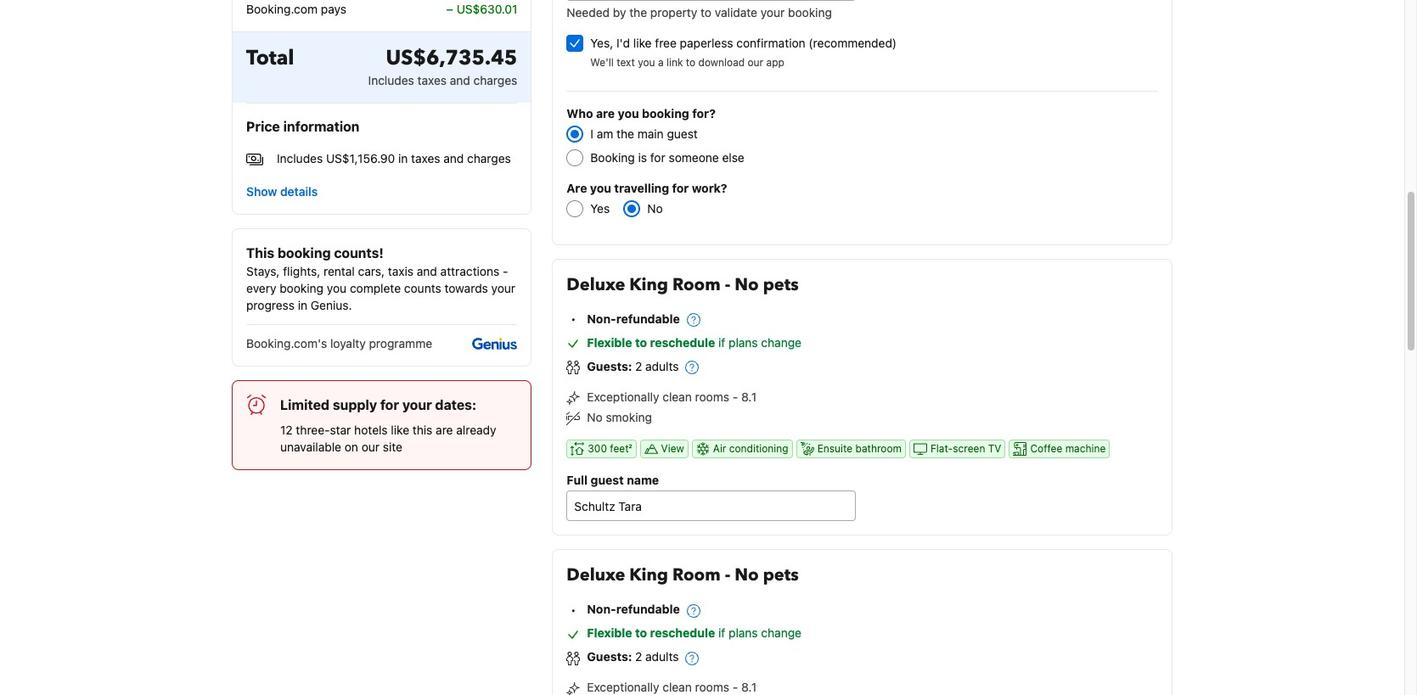 Task type: vqa. For each thing, say whether or not it's contained in the screenshot.
top star "icon"
no



Task type: describe. For each thing, give the bounding box(es) containing it.
you inside are you travelling for work? 'element'
[[590, 181, 612, 195]]

limited
[[280, 397, 330, 413]]

2 guests: from the top
[[587, 650, 633, 665]]

booking.com pays
[[246, 2, 347, 16]]

the for property
[[630, 5, 647, 20]]

price information
[[246, 119, 360, 134]]

app
[[767, 56, 785, 69]]

coffee
[[1031, 443, 1063, 456]]

2 exceptionally clean rooms - 8.1 from the top
[[587, 681, 757, 695]]

1 if from the top
[[719, 336, 726, 350]]

1 non-refundable from the top
[[587, 312, 680, 326]]

this
[[246, 245, 274, 260]]

booking.com's
[[246, 336, 327, 351]]

details
[[280, 184, 318, 198]]

1 rooms from the top
[[695, 390, 730, 404]]

2 flexible to reschedule if plans change from the top
[[587, 626, 802, 641]]

us$1,156.90
[[326, 151, 395, 166]]

1 reschedule from the top
[[650, 336, 716, 350]]

rental
[[324, 264, 355, 278]]

feet²
[[610, 443, 633, 456]]

are you travelling for work?
[[567, 181, 728, 195]]

total
[[246, 44, 294, 72]]

work?
[[692, 181, 728, 195]]

limited supply  for your dates:
[[280, 397, 477, 413]]

who are you booking for? element
[[567, 105, 1159, 167]]

1 exceptionally clean rooms - 8.1 from the top
[[587, 390, 757, 404]]

1 deluxe king room - no pets from the top
[[567, 274, 799, 296]]

ensuite bathroom
[[818, 443, 902, 456]]

yes,
[[591, 36, 614, 50]]

0 vertical spatial your
[[761, 5, 785, 20]]

2 • from the top
[[571, 603, 576, 617]]

flat-
[[931, 443, 953, 456]]

who are you booking for?
[[567, 106, 716, 121]]

includes us$1,156.90 in taxes and charges
[[277, 151, 511, 166]]

1 horizontal spatial in
[[398, 151, 408, 166]]

2 non- from the top
[[587, 603, 617, 617]]

coffee machine
[[1031, 443, 1106, 456]]

12 three-star hotels like this are already unavailable on our site
[[280, 423, 497, 454]]

this
[[413, 423, 433, 437]]

tv
[[989, 443, 1002, 456]]

programme
[[369, 336, 433, 351]]

i am the main guest
[[591, 127, 698, 141]]

2 2 from the top
[[635, 650, 643, 665]]

every
[[246, 281, 276, 295]]

guest inside who are you booking for? element
[[667, 127, 698, 141]]

you inside who are you booking for? element
[[618, 106, 639, 121]]

1 non- from the top
[[587, 312, 617, 326]]

am
[[597, 127, 614, 141]]

300 feet²
[[588, 443, 633, 456]]

download
[[699, 56, 745, 69]]

full guest name
[[567, 473, 659, 488]]

1 plans from the top
[[729, 336, 758, 350]]

on
[[345, 440, 358, 454]]

2 change from the top
[[762, 626, 802, 641]]

else
[[723, 150, 745, 165]]

view
[[661, 443, 685, 456]]

your inside status
[[403, 397, 432, 413]]

2 8.1 from the top
[[742, 681, 757, 695]]

three-
[[296, 423, 330, 437]]

2 exceptionally from the top
[[587, 681, 660, 695]]

booking up main
[[642, 106, 690, 121]]

free
[[655, 36, 677, 50]]

our inside yes, i'd like free paperless confirmation (recommended) we'll text you a link to download our app
[[748, 56, 764, 69]]

show details button
[[240, 176, 325, 207]]

paperless
[[680, 36, 734, 50]]

1 horizontal spatial are
[[596, 106, 615, 121]]

yes
[[591, 201, 610, 216]]

are inside 12 three-star hotels like this are already unavailable on our site
[[436, 423, 453, 437]]

you inside yes, i'd like free paperless confirmation (recommended) we'll text you a link to download our app
[[638, 56, 655, 69]]

smoking
[[606, 410, 652, 425]]

flights,
[[283, 264, 321, 278]]

the for main
[[617, 127, 635, 141]]

1 • from the top
[[571, 312, 576, 326]]

2 reschedule from the top
[[650, 626, 716, 641]]

air conditioning
[[713, 443, 789, 456]]

12
[[280, 423, 293, 437]]

1 room from the top
[[673, 274, 721, 296]]

hotels
[[354, 423, 388, 437]]

2 non-refundable from the top
[[587, 603, 680, 617]]

needed
[[567, 5, 610, 20]]

i
[[591, 127, 594, 141]]

300
[[588, 443, 607, 456]]

show details
[[246, 184, 318, 198]]

1 pets from the top
[[763, 274, 799, 296]]

we'll
[[591, 56, 614, 69]]

conditioning
[[730, 443, 789, 456]]

flat-screen tv
[[931, 443, 1002, 456]]

name
[[627, 473, 659, 488]]

1 vertical spatial guest
[[591, 473, 624, 488]]

includes for includes taxes and charges
[[368, 73, 414, 88]]

price
[[246, 119, 280, 134]]

counts
[[404, 281, 442, 295]]

validate
[[715, 5, 758, 20]]

for?
[[693, 106, 716, 121]]

is
[[638, 150, 647, 165]]

taxis
[[388, 264, 414, 278]]

like inside 12 three-star hotels like this are already unavailable on our site
[[391, 423, 410, 437]]

towards
[[445, 281, 488, 295]]

2 clean from the top
[[663, 681, 692, 695]]

for for else
[[651, 150, 666, 165]]

to inside yes, i'd like free paperless confirmation (recommended) we'll text you a link to download our app
[[686, 56, 696, 69]]

2 flexible from the top
[[587, 626, 633, 641]]

your inside this booking counts! stays, flights, rental cars, taxis and attractions - every booking you complete counts towards your progress in genius.
[[492, 281, 516, 295]]

includes for includes us$1,156.90 in taxes and charges
[[277, 151, 323, 166]]

no inside are you travelling for work? 'element'
[[648, 201, 663, 216]]

our inside 12 three-star hotels like this are already unavailable on our site
[[362, 440, 380, 454]]

screen
[[953, 443, 986, 456]]

for for dates:
[[380, 397, 399, 413]]

booking.com's loyalty programme
[[246, 336, 433, 351]]

0 vertical spatial charges
[[474, 73, 518, 88]]

confirmation
[[737, 36, 806, 50]]



Task type: locate. For each thing, give the bounding box(es) containing it.
already
[[456, 423, 497, 437]]

1 horizontal spatial for
[[651, 150, 666, 165]]

0 vertical spatial 8.1
[[742, 390, 757, 404]]

1 vertical spatial in
[[298, 298, 308, 312]]

1 vertical spatial flexible
[[587, 626, 633, 641]]

1 horizontal spatial your
[[492, 281, 516, 295]]

and up counts
[[417, 264, 437, 278]]

booking down flights,
[[280, 281, 324, 295]]

1 vertical spatial exceptionally
[[587, 681, 660, 695]]

1 exceptionally from the top
[[587, 390, 660, 404]]

0 vertical spatial non-
[[587, 312, 617, 326]]

pays
[[321, 2, 347, 16]]

0 vertical spatial exceptionally clean rooms - 8.1
[[587, 390, 757, 404]]

for inside status
[[380, 397, 399, 413]]

by
[[613, 5, 626, 20]]

stays,
[[246, 264, 280, 278]]

genius.
[[311, 298, 352, 312]]

supply
[[333, 397, 377, 413]]

1 vertical spatial adults
[[646, 650, 679, 665]]

includes down the price information at the left
[[277, 151, 323, 166]]

booking up flights,
[[278, 245, 331, 260]]

your up this
[[403, 397, 432, 413]]

for
[[651, 150, 666, 165], [672, 181, 689, 195], [380, 397, 399, 413]]

0 vertical spatial guest
[[667, 127, 698, 141]]

this booking counts! stays, flights, rental cars, taxis and attractions - every booking you complete counts towards your progress in genius.
[[246, 245, 516, 312]]

includes
[[368, 73, 414, 88], [277, 151, 323, 166]]

1 vertical spatial deluxe king room - no pets
[[567, 564, 799, 587]]

in right us$1,156.90
[[398, 151, 408, 166]]

1 king from the top
[[630, 274, 669, 296]]

1 change from the top
[[762, 336, 802, 350]]

booking.com
[[246, 2, 318, 16]]

counts!
[[334, 245, 384, 260]]

guest right 'full'
[[591, 473, 624, 488]]

plans
[[729, 336, 758, 350], [729, 626, 758, 641]]

0 vertical spatial and
[[450, 73, 470, 88]]

0 vertical spatial the
[[630, 5, 647, 20]]

0 horizontal spatial in
[[298, 298, 308, 312]]

in left genius.
[[298, 298, 308, 312]]

0 vertical spatial 2
[[635, 359, 643, 374]]

0 horizontal spatial our
[[362, 440, 380, 454]]

1 vertical spatial 8.1
[[742, 681, 757, 695]]

and inside this booking counts! stays, flights, rental cars, taxis and attractions - every booking you complete counts towards your progress in genius.
[[417, 264, 437, 278]]

guest
[[667, 127, 698, 141], [591, 473, 624, 488]]

1 vertical spatial and
[[444, 151, 464, 166]]

2
[[635, 359, 643, 374], [635, 650, 643, 665]]

1 vertical spatial our
[[362, 440, 380, 454]]

attractions
[[441, 264, 500, 278]]

your up confirmation
[[761, 5, 785, 20]]

1 flexible from the top
[[587, 336, 633, 350]]

0 vertical spatial deluxe
[[567, 274, 626, 296]]

2 if from the top
[[719, 626, 726, 641]]

our down "hotels"
[[362, 440, 380, 454]]

a
[[658, 56, 664, 69]]

1 adults from the top
[[646, 359, 679, 374]]

1 guests: from the top
[[587, 359, 633, 374]]

0 vertical spatial our
[[748, 56, 764, 69]]

like up site
[[391, 423, 410, 437]]

link
[[667, 56, 683, 69]]

show
[[246, 184, 277, 198]]

in inside this booking counts! stays, flights, rental cars, taxis and attractions - every booking you complete counts towards your progress in genius.
[[298, 298, 308, 312]]

1 vertical spatial rooms
[[695, 681, 730, 695]]

booking
[[591, 150, 635, 165]]

are right this
[[436, 423, 453, 437]]

1 vertical spatial are
[[436, 423, 453, 437]]

flexible to reschedule if plans change
[[587, 336, 802, 350], [587, 626, 802, 641]]

2 vertical spatial and
[[417, 264, 437, 278]]

1 vertical spatial •
[[571, 603, 576, 617]]

0 vertical spatial change
[[762, 336, 802, 350]]

0 vertical spatial includes
[[368, 73, 414, 88]]

are up am
[[596, 106, 615, 121]]

1 horizontal spatial like
[[634, 36, 652, 50]]

1 horizontal spatial our
[[748, 56, 764, 69]]

booking is for someone else
[[591, 150, 745, 165]]

0 horizontal spatial like
[[391, 423, 410, 437]]

0 vertical spatial exceptionally
[[587, 390, 660, 404]]

complete
[[350, 281, 401, 295]]

2 deluxe king room - no pets from the top
[[567, 564, 799, 587]]

1 vertical spatial guests:
[[587, 650, 633, 665]]

2 refundable from the top
[[617, 603, 680, 617]]

travelling
[[615, 181, 670, 195]]

and
[[450, 73, 470, 88], [444, 151, 464, 166], [417, 264, 437, 278]]

0 horizontal spatial for
[[380, 397, 399, 413]]

are you travelling for work? element
[[553, 180, 1159, 217]]

1 guests: 2 adults from the top
[[587, 359, 679, 374]]

1 vertical spatial includes
[[277, 151, 323, 166]]

information
[[283, 119, 360, 134]]

1 vertical spatial plans
[[729, 626, 758, 641]]

booking up confirmation
[[788, 5, 832, 20]]

+1 text field
[[567, 0, 856, 1]]

change
[[762, 336, 802, 350], [762, 626, 802, 641]]

cars,
[[358, 264, 385, 278]]

2 horizontal spatial for
[[672, 181, 689, 195]]

exceptionally clean rooms - 8.1
[[587, 390, 757, 404], [587, 681, 757, 695]]

0 vertical spatial reschedule
[[650, 336, 716, 350]]

deluxe king room - no pets
[[567, 274, 799, 296], [567, 564, 799, 587]]

1 vertical spatial guests: 2 adults
[[587, 650, 679, 665]]

0 vertical spatial taxes
[[418, 73, 447, 88]]

1 deluxe from the top
[[567, 274, 626, 296]]

full
[[567, 473, 588, 488]]

for inside 'element'
[[672, 181, 689, 195]]

1 horizontal spatial includes
[[368, 73, 414, 88]]

1 vertical spatial your
[[492, 281, 516, 295]]

taxes down us$6,735.45
[[418, 73, 447, 88]]

are
[[567, 181, 587, 195]]

0 vertical spatial for
[[651, 150, 666, 165]]

2 guests: 2 adults from the top
[[587, 650, 679, 665]]

0 vertical spatial if
[[719, 336, 726, 350]]

you down rental
[[327, 281, 347, 295]]

2 room from the top
[[673, 564, 721, 587]]

the
[[630, 5, 647, 20], [617, 127, 635, 141]]

our left the app
[[748, 56, 764, 69]]

us$6,735.45
[[386, 44, 518, 72]]

1 vertical spatial deluxe
[[567, 564, 626, 587]]

0 vertical spatial •
[[571, 312, 576, 326]]

includes down us$6,735.45
[[368, 73, 414, 88]]

0 vertical spatial room
[[673, 274, 721, 296]]

1 vertical spatial for
[[672, 181, 689, 195]]

1 2 from the top
[[635, 359, 643, 374]]

main
[[638, 127, 664, 141]]

0 vertical spatial refundable
[[617, 312, 680, 326]]

2 adults from the top
[[646, 650, 679, 665]]

0 horizontal spatial your
[[403, 397, 432, 413]]

0 vertical spatial guests:
[[587, 359, 633, 374]]

who
[[567, 106, 593, 121]]

1 vertical spatial charges
[[467, 151, 511, 166]]

loyalty
[[330, 336, 366, 351]]

− us$630.01
[[446, 2, 518, 16]]

adults
[[646, 359, 679, 374], [646, 650, 679, 665]]

0 vertical spatial in
[[398, 151, 408, 166]]

0 vertical spatial pets
[[763, 274, 799, 296]]

no smoking
[[587, 410, 652, 425]]

progress
[[246, 298, 295, 312]]

0 horizontal spatial guest
[[591, 473, 624, 488]]

property
[[651, 5, 698, 20]]

the inside who are you booking for? element
[[617, 127, 635, 141]]

0 vertical spatial flexible to reschedule if plans change
[[587, 336, 802, 350]]

guests:
[[587, 359, 633, 374], [587, 650, 633, 665]]

machine
[[1066, 443, 1106, 456]]

2 vertical spatial your
[[403, 397, 432, 413]]

2 king from the top
[[630, 564, 669, 587]]

1 vertical spatial flexible to reschedule if plans change
[[587, 626, 802, 641]]

you
[[638, 56, 655, 69], [618, 106, 639, 121], [590, 181, 612, 195], [327, 281, 347, 295]]

1 horizontal spatial guest
[[667, 127, 698, 141]]

dates:
[[435, 397, 477, 413]]

you up "i am the main guest"
[[618, 106, 639, 121]]

8.1
[[742, 390, 757, 404], [742, 681, 757, 695]]

0 vertical spatial like
[[634, 36, 652, 50]]

reschedule
[[650, 336, 716, 350], [650, 626, 716, 641]]

0 vertical spatial rooms
[[695, 390, 730, 404]]

you inside this booking counts! stays, flights, rental cars, taxis and attractions - every booking you complete counts towards your progress in genius.
[[327, 281, 347, 295]]

1 vertical spatial room
[[673, 564, 721, 587]]

2 plans from the top
[[729, 626, 758, 641]]

1 vertical spatial like
[[391, 423, 410, 437]]

non-
[[587, 312, 617, 326], [587, 603, 617, 617]]

you up the yes
[[590, 181, 612, 195]]

your right towards
[[492, 281, 516, 295]]

0 vertical spatial guests: 2 adults
[[587, 359, 679, 374]]

like right i'd
[[634, 36, 652, 50]]

1 vertical spatial change
[[762, 626, 802, 641]]

1 vertical spatial clean
[[663, 681, 692, 695]]

2 vertical spatial for
[[380, 397, 399, 413]]

air
[[713, 443, 727, 456]]

1 vertical spatial exceptionally clean rooms - 8.1
[[587, 681, 757, 695]]

i'd
[[617, 36, 630, 50]]

1 flexible to reschedule if plans change from the top
[[587, 336, 802, 350]]

1 vertical spatial non-refundable
[[587, 603, 680, 617]]

you left a
[[638, 56, 655, 69]]

2 horizontal spatial your
[[761, 5, 785, 20]]

2 rooms from the top
[[695, 681, 730, 695]]

site
[[383, 440, 403, 454]]

someone
[[669, 150, 719, 165]]

0 vertical spatial clean
[[663, 390, 692, 404]]

1 refundable from the top
[[617, 312, 680, 326]]

Full guest name text field
[[567, 491, 856, 522]]

0 vertical spatial adults
[[646, 359, 679, 374]]

booking
[[788, 5, 832, 20], [642, 106, 690, 121], [278, 245, 331, 260], [280, 281, 324, 295]]

for left work?
[[672, 181, 689, 195]]

0 vertical spatial king
[[630, 274, 669, 296]]

2 pets from the top
[[763, 564, 799, 587]]

0 vertical spatial plans
[[729, 336, 758, 350]]

2 deluxe from the top
[[567, 564, 626, 587]]

flexible
[[587, 336, 633, 350], [587, 626, 633, 641]]

blue genius logo image
[[473, 338, 518, 350], [473, 338, 518, 350]]

0 horizontal spatial are
[[436, 423, 453, 437]]

and down us$6,735.45
[[450, 73, 470, 88]]

0 vertical spatial are
[[596, 106, 615, 121]]

0 horizontal spatial includes
[[277, 151, 323, 166]]

guest up someone
[[667, 127, 698, 141]]

1 vertical spatial the
[[617, 127, 635, 141]]

1 vertical spatial pets
[[763, 564, 799, 587]]

1 clean from the top
[[663, 390, 692, 404]]

0 vertical spatial non-refundable
[[587, 312, 680, 326]]

for up "hotels"
[[380, 397, 399, 413]]

(recommended)
[[809, 36, 897, 50]]

unavailable
[[280, 440, 342, 454]]

1 vertical spatial taxes
[[411, 151, 440, 166]]

the right am
[[617, 127, 635, 141]]

deluxe
[[567, 274, 626, 296], [567, 564, 626, 587]]

0 vertical spatial flexible
[[587, 336, 633, 350]]

1 vertical spatial king
[[630, 564, 669, 587]]

0 vertical spatial deluxe king room - no pets
[[567, 274, 799, 296]]

1 vertical spatial refundable
[[617, 603, 680, 617]]

needed by the property to validate your booking
[[567, 5, 832, 20]]

1 vertical spatial if
[[719, 626, 726, 641]]

if
[[719, 336, 726, 350], [719, 626, 726, 641]]

1 8.1 from the top
[[742, 390, 757, 404]]

are
[[596, 106, 615, 121], [436, 423, 453, 437]]

king
[[630, 274, 669, 296], [630, 564, 669, 587]]

1 vertical spatial 2
[[635, 650, 643, 665]]

like inside yes, i'd like free paperless confirmation (recommended) we'll text you a link to download our app
[[634, 36, 652, 50]]

for right the is
[[651, 150, 666, 165]]

clean
[[663, 390, 692, 404], [663, 681, 692, 695]]

rooms
[[695, 390, 730, 404], [695, 681, 730, 695]]

limited supply  for your dates: status
[[232, 380, 532, 470]]

1 vertical spatial non-
[[587, 603, 617, 617]]

bathroom
[[856, 443, 902, 456]]

- inside this booking counts! stays, flights, rental cars, taxis and attractions - every booking you complete counts towards your progress in genius.
[[503, 264, 508, 278]]

and down includes taxes and charges
[[444, 151, 464, 166]]

star
[[330, 423, 351, 437]]

1 vertical spatial reschedule
[[650, 626, 716, 641]]

taxes right us$1,156.90
[[411, 151, 440, 166]]

ensuite
[[818, 443, 853, 456]]

like
[[634, 36, 652, 50], [391, 423, 410, 437]]

the right by
[[630, 5, 647, 20]]

text
[[617, 56, 635, 69]]

yes, i'd like free paperless confirmation (recommended) we'll text you a link to download our app
[[591, 36, 897, 69]]



